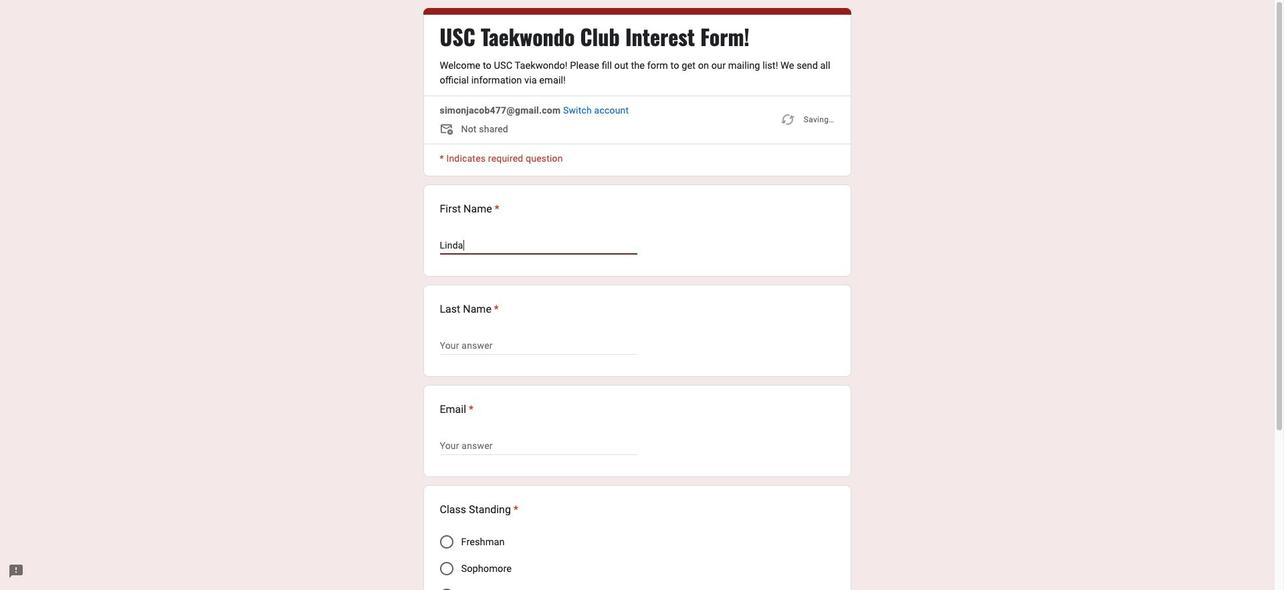 Task type: describe. For each thing, give the bounding box(es) containing it.
1 heading from the top
[[440, 23, 750, 50]]

required question element for third heading from the bottom
[[492, 302, 499, 318]]

Freshman radio
[[440, 536, 453, 549]]

2 heading from the top
[[440, 201, 500, 217]]

your email and google account are not part of your response image
[[440, 122, 461, 138]]

Sophomore radio
[[440, 563, 453, 576]]

4 heading from the top
[[440, 402, 474, 418]]

junior image
[[440, 589, 453, 591]]

5 heading from the top
[[440, 502, 518, 518]]

required question element for fifth heading from the top
[[511, 502, 518, 518]]



Task type: locate. For each thing, give the bounding box(es) containing it.
freshman image
[[440, 536, 453, 549]]

heading
[[440, 23, 750, 50], [440, 201, 500, 217], [440, 302, 499, 318], [440, 402, 474, 418], [440, 502, 518, 518]]

required question element
[[492, 201, 500, 217], [492, 302, 499, 318], [466, 402, 474, 418], [511, 502, 518, 518]]

None text field
[[440, 237, 637, 254], [440, 338, 637, 354], [440, 438, 637, 454], [440, 237, 637, 254], [440, 338, 637, 354], [440, 438, 637, 454]]

sophomore image
[[440, 563, 453, 576]]

required question element for second heading
[[492, 201, 500, 217]]

list
[[423, 185, 851, 591]]

required question element for second heading from the bottom of the page
[[466, 402, 474, 418]]

3 heading from the top
[[440, 302, 499, 318]]

report a problem to google image
[[8, 564, 24, 580]]

status
[[780, 104, 834, 136]]

Junior radio
[[440, 589, 453, 591]]

your email and google account are not part of your response image
[[440, 122, 456, 138]]



Task type: vqa. For each thing, say whether or not it's contained in the screenshot.
second heading from the bottom of the page
yes



